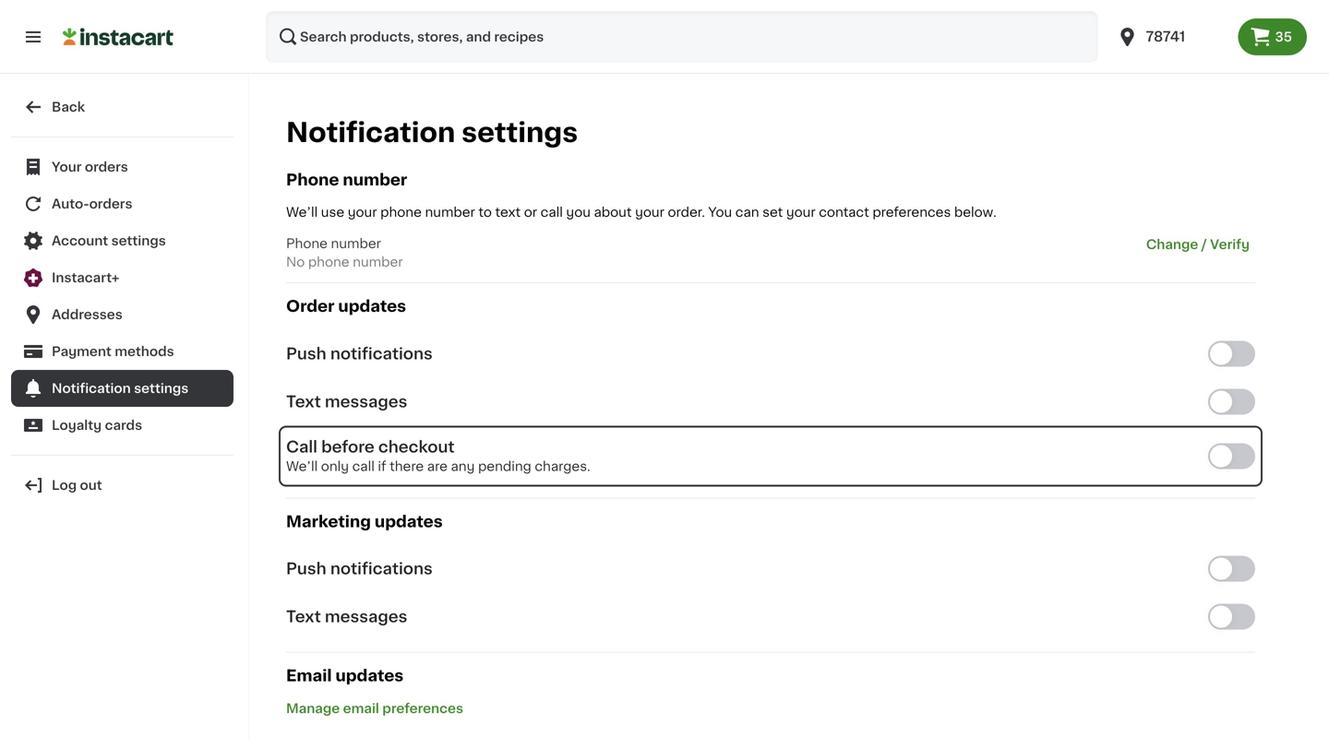 Task type: describe. For each thing, give the bounding box(es) containing it.
0 horizontal spatial notification settings
[[52, 382, 189, 395]]

0 vertical spatial notification
[[286, 120, 456, 146]]

2 78741 button from the left
[[1117, 11, 1228, 63]]

updates for marketing updates
[[375, 514, 443, 530]]

checkout
[[378, 439, 455, 455]]

verify
[[1211, 238, 1250, 251]]

phone number
[[286, 172, 407, 188]]

out
[[80, 479, 102, 492]]

1 horizontal spatial preferences
[[873, 206, 951, 219]]

78741
[[1146, 30, 1186, 43]]

number left to
[[425, 206, 475, 219]]

set
[[763, 206, 783, 219]]

you
[[566, 206, 591, 219]]

addresses link
[[11, 296, 234, 333]]

can
[[736, 206, 759, 219]]

marketing
[[286, 514, 371, 530]]

1 vertical spatial notification
[[52, 382, 131, 395]]

log out link
[[11, 467, 234, 504]]

account
[[52, 235, 108, 247]]

messages for marketing
[[325, 609, 408, 625]]

your orders link
[[11, 149, 234, 186]]

orders for your orders
[[85, 161, 128, 174]]

order
[[286, 299, 335, 315]]

email updates
[[286, 669, 404, 684]]

no
[[286, 256, 305, 269]]

payment methods
[[52, 345, 174, 358]]

change / verify
[[1147, 238, 1250, 251]]

use
[[321, 206, 345, 219]]

there
[[390, 460, 424, 473]]

addresses
[[52, 308, 123, 321]]

/
[[1202, 238, 1207, 251]]

account settings
[[52, 235, 166, 247]]

email
[[286, 669, 332, 684]]

log out
[[52, 479, 102, 492]]

auto-orders
[[52, 198, 133, 211]]

contact
[[819, 206, 870, 219]]

we'll use your phone number to text or call you about your order. you can set your contact preferences below.
[[286, 206, 997, 219]]

account settings link
[[11, 223, 234, 259]]

loyalty cards link
[[11, 407, 234, 444]]

before
[[321, 439, 375, 455]]

only
[[321, 460, 349, 473]]

push for order updates
[[286, 346, 327, 362]]

back link
[[11, 89, 234, 126]]

manage
[[286, 702, 340, 715]]

updates for email updates
[[336, 669, 404, 684]]

pending
[[478, 460, 532, 473]]

to
[[479, 206, 492, 219]]

loyalty cards
[[52, 419, 142, 432]]

settings for notification settings link
[[134, 382, 189, 395]]

charges.
[[535, 460, 591, 473]]

1 your from the left
[[348, 206, 377, 219]]

payment methods link
[[11, 333, 234, 370]]

instacart+ link
[[11, 259, 234, 296]]

manage email preferences
[[286, 702, 464, 715]]

are
[[427, 460, 448, 473]]

text
[[495, 206, 521, 219]]

change
[[1147, 238, 1199, 251]]

text for order updates
[[286, 394, 321, 410]]

push notifications for order
[[286, 346, 433, 362]]

below.
[[955, 206, 997, 219]]

1 we'll from the top
[[286, 206, 318, 219]]



Task type: locate. For each thing, give the bounding box(es) containing it.
your
[[52, 161, 82, 174]]

2 text messages from the top
[[286, 609, 408, 625]]

orders
[[85, 161, 128, 174], [89, 198, 133, 211]]

push down marketing
[[286, 561, 327, 577]]

2 vertical spatial settings
[[134, 382, 189, 395]]

1 vertical spatial text messages
[[286, 609, 408, 625]]

phone inside the phone number no phone number
[[286, 237, 328, 250]]

back
[[52, 101, 85, 114]]

push notifications for marketing
[[286, 561, 433, 577]]

2 notifications from the top
[[330, 561, 433, 577]]

notification settings
[[286, 120, 578, 146], [52, 382, 189, 395]]

push
[[286, 346, 327, 362], [286, 561, 327, 577]]

1 vertical spatial orders
[[89, 198, 133, 211]]

we'll down call on the bottom of page
[[286, 460, 318, 473]]

auto-orders link
[[11, 186, 234, 223]]

0 vertical spatial call
[[541, 206, 563, 219]]

messages up email updates
[[325, 609, 408, 625]]

cards
[[105, 419, 142, 432]]

2 push from the top
[[286, 561, 327, 577]]

0 horizontal spatial call
[[352, 460, 375, 473]]

number up order updates
[[353, 256, 403, 269]]

1 vertical spatial updates
[[375, 514, 443, 530]]

push down order
[[286, 346, 327, 362]]

notifications down order updates
[[330, 346, 433, 362]]

call
[[541, 206, 563, 219], [352, 460, 375, 473]]

0 vertical spatial text
[[286, 394, 321, 410]]

phone for phone number no phone number
[[286, 237, 328, 250]]

Search field
[[266, 11, 1098, 63]]

notifications for order
[[330, 346, 433, 362]]

0 vertical spatial text messages
[[286, 394, 408, 410]]

0 horizontal spatial notification
[[52, 382, 131, 395]]

text up email
[[286, 609, 321, 625]]

call before checkout we'll only call if there are any pending charges.
[[286, 439, 591, 473]]

3 your from the left
[[787, 206, 816, 219]]

1 push notifications from the top
[[286, 346, 433, 362]]

1 horizontal spatial notification
[[286, 120, 456, 146]]

35 button
[[1239, 18, 1307, 55]]

loyalty
[[52, 419, 102, 432]]

1 text messages from the top
[[286, 394, 408, 410]]

notifications
[[330, 346, 433, 362], [330, 561, 433, 577]]

number up use
[[343, 172, 407, 188]]

any
[[451, 460, 475, 473]]

1 vertical spatial we'll
[[286, 460, 318, 473]]

notifications for marketing
[[330, 561, 433, 577]]

phone
[[286, 172, 339, 188], [286, 237, 328, 250]]

we'll left use
[[286, 206, 318, 219]]

manage email preferences link
[[286, 702, 464, 715]]

notification settings link
[[11, 370, 234, 407]]

1 horizontal spatial your
[[635, 206, 665, 219]]

we'll
[[286, 206, 318, 219], [286, 460, 318, 473]]

phone inside the phone number no phone number
[[308, 256, 350, 269]]

2 push notifications from the top
[[286, 561, 433, 577]]

0 horizontal spatial your
[[348, 206, 377, 219]]

preferences left the below.
[[873, 206, 951, 219]]

updates up manage email preferences
[[336, 669, 404, 684]]

push notifications down order updates
[[286, 346, 433, 362]]

your right use
[[348, 206, 377, 219]]

1 vertical spatial phone
[[286, 237, 328, 250]]

phone up use
[[286, 172, 339, 188]]

2 your from the left
[[635, 206, 665, 219]]

updates for order updates
[[338, 299, 406, 315]]

78741 button
[[1106, 11, 1239, 63], [1117, 11, 1228, 63]]

phone right the no
[[308, 256, 350, 269]]

call right or at the top left of page
[[541, 206, 563, 219]]

settings up or at the top left of page
[[462, 120, 578, 146]]

order updates
[[286, 299, 406, 315]]

push notifications down marketing updates at the left bottom of page
[[286, 561, 433, 577]]

we'll inside call before checkout we'll only call if there are any pending charges.
[[286, 460, 318, 473]]

text up call on the bottom of page
[[286, 394, 321, 410]]

text messages for marketing
[[286, 609, 408, 625]]

orders for auto-orders
[[89, 198, 133, 211]]

call inside call before checkout we'll only call if there are any pending charges.
[[352, 460, 375, 473]]

1 vertical spatial call
[[352, 460, 375, 473]]

text messages up before
[[286, 394, 408, 410]]

35
[[1276, 30, 1293, 43]]

2 we'll from the top
[[286, 460, 318, 473]]

notification
[[286, 120, 456, 146], [52, 382, 131, 395]]

2 messages from the top
[[325, 609, 408, 625]]

2 horizontal spatial your
[[787, 206, 816, 219]]

0 vertical spatial we'll
[[286, 206, 318, 219]]

1 messages from the top
[[325, 394, 408, 410]]

1 vertical spatial push
[[286, 561, 327, 577]]

orders up account settings
[[89, 198, 133, 211]]

settings inside 'link'
[[111, 235, 166, 247]]

push for marketing updates
[[286, 561, 327, 577]]

phone for your
[[380, 206, 422, 219]]

text
[[286, 394, 321, 410], [286, 609, 321, 625]]

0 horizontal spatial phone
[[308, 256, 350, 269]]

1 vertical spatial messages
[[325, 609, 408, 625]]

0 vertical spatial updates
[[338, 299, 406, 315]]

1 vertical spatial notifications
[[330, 561, 433, 577]]

call
[[286, 439, 318, 455]]

1 vertical spatial phone
[[308, 256, 350, 269]]

phone up the no
[[286, 237, 328, 250]]

phone for phone number
[[286, 172, 339, 188]]

push notifications
[[286, 346, 433, 362], [286, 561, 433, 577]]

2 vertical spatial updates
[[336, 669, 404, 684]]

0 vertical spatial settings
[[462, 120, 578, 146]]

order.
[[668, 206, 705, 219]]

or
[[524, 206, 537, 219]]

text messages for order
[[286, 394, 408, 410]]

change / verify button
[[1141, 235, 1256, 255]]

0 vertical spatial push notifications
[[286, 346, 433, 362]]

1 push from the top
[[286, 346, 327, 362]]

number down use
[[331, 237, 381, 250]]

about
[[594, 206, 632, 219]]

email
[[343, 702, 379, 715]]

payment
[[52, 345, 112, 358]]

orders up auto-orders
[[85, 161, 128, 174]]

notification up loyalty cards
[[52, 382, 131, 395]]

1 horizontal spatial phone
[[380, 206, 422, 219]]

messages
[[325, 394, 408, 410], [325, 609, 408, 625]]

0 vertical spatial notification settings
[[286, 120, 578, 146]]

1 vertical spatial text
[[286, 609, 321, 625]]

notifications down marketing updates at the left bottom of page
[[330, 561, 433, 577]]

1 notifications from the top
[[330, 346, 433, 362]]

1 vertical spatial push notifications
[[286, 561, 433, 577]]

1 vertical spatial settings
[[111, 235, 166, 247]]

2 phone from the top
[[286, 237, 328, 250]]

updates down there
[[375, 514, 443, 530]]

0 vertical spatial phone
[[286, 172, 339, 188]]

instacart logo image
[[63, 26, 174, 48]]

messages up before
[[325, 394, 408, 410]]

marketing updates
[[286, 514, 443, 530]]

text messages up email updates
[[286, 609, 408, 625]]

None search field
[[266, 11, 1098, 63]]

updates down the phone number no phone number
[[338, 299, 406, 315]]

auto-
[[52, 198, 89, 211]]

settings for account settings 'link'
[[111, 235, 166, 247]]

preferences right 'email' at the left of page
[[383, 702, 464, 715]]

text messages
[[286, 394, 408, 410], [286, 609, 408, 625]]

0 horizontal spatial preferences
[[383, 702, 464, 715]]

log
[[52, 479, 77, 492]]

0 vertical spatial messages
[[325, 394, 408, 410]]

your right the set
[[787, 206, 816, 219]]

1 horizontal spatial call
[[541, 206, 563, 219]]

your orders
[[52, 161, 128, 174]]

1 text from the top
[[286, 394, 321, 410]]

methods
[[115, 345, 174, 358]]

1 vertical spatial preferences
[[383, 702, 464, 715]]

1 horizontal spatial notification settings
[[286, 120, 578, 146]]

0 vertical spatial preferences
[[873, 206, 951, 219]]

phone
[[380, 206, 422, 219], [308, 256, 350, 269]]

instacart+
[[52, 271, 119, 284]]

1 vertical spatial notification settings
[[52, 382, 189, 395]]

settings up instacart+ link
[[111, 235, 166, 247]]

0 vertical spatial orders
[[85, 161, 128, 174]]

settings down methods
[[134, 382, 189, 395]]

settings
[[462, 120, 578, 146], [111, 235, 166, 247], [134, 382, 189, 395]]

1 78741 button from the left
[[1106, 11, 1239, 63]]

you
[[709, 206, 732, 219]]

phone number no phone number
[[286, 237, 403, 269]]

preferences
[[873, 206, 951, 219], [383, 702, 464, 715]]

your
[[348, 206, 377, 219], [635, 206, 665, 219], [787, 206, 816, 219]]

0 vertical spatial push
[[286, 346, 327, 362]]

text for marketing updates
[[286, 609, 321, 625]]

0 vertical spatial notifications
[[330, 346, 433, 362]]

1 phone from the top
[[286, 172, 339, 188]]

0 vertical spatial phone
[[380, 206, 422, 219]]

phone for no
[[308, 256, 350, 269]]

number
[[343, 172, 407, 188], [425, 206, 475, 219], [331, 237, 381, 250], [353, 256, 403, 269]]

messages for order
[[325, 394, 408, 410]]

2 text from the top
[[286, 609, 321, 625]]

updates
[[338, 299, 406, 315], [375, 514, 443, 530], [336, 669, 404, 684]]

your left order.
[[635, 206, 665, 219]]

if
[[378, 460, 386, 473]]

phone down phone number
[[380, 206, 422, 219]]

call left if
[[352, 460, 375, 473]]

notification up phone number
[[286, 120, 456, 146]]



Task type: vqa. For each thing, say whether or not it's contained in the screenshot.
second messages from the top
yes



